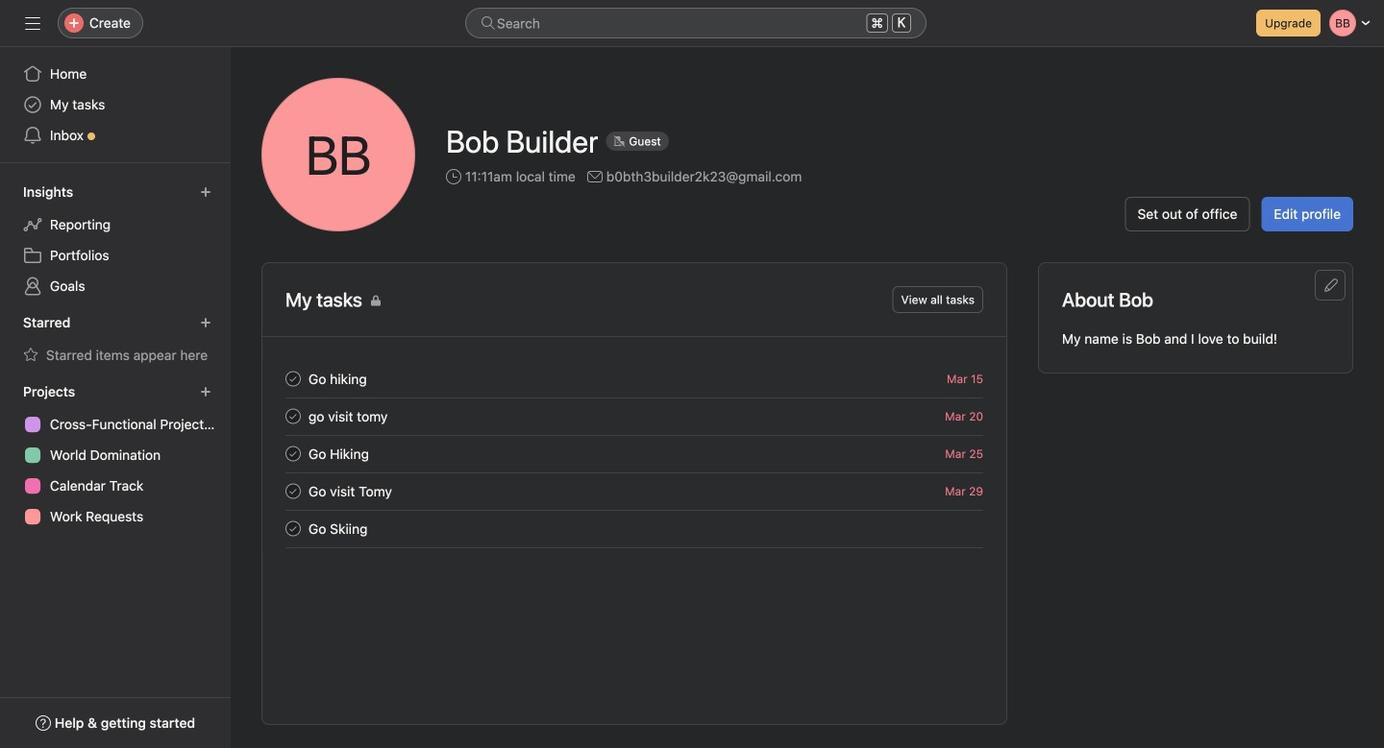 Task type: locate. For each thing, give the bounding box(es) containing it.
3 mark complete image from the top
[[282, 518, 305, 541]]

list item
[[262, 361, 1007, 398], [262, 398, 1007, 436], [262, 436, 1007, 473], [262, 473, 1007, 511], [262, 511, 1007, 548]]

1 mark complete checkbox from the top
[[282, 368, 305, 391]]

1 vertical spatial mark complete image
[[282, 480, 305, 503]]

2 mark complete checkbox from the top
[[282, 443, 305, 466]]

3 list item from the top
[[262, 436, 1007, 473]]

0 vertical spatial mark complete image
[[282, 368, 305, 391]]

Mark complete checkbox
[[282, 368, 305, 391], [282, 443, 305, 466], [282, 480, 305, 503], [282, 518, 305, 541]]

mark complete checkbox for fifth list item from the bottom
[[282, 368, 305, 391]]

0 vertical spatial mark complete image
[[282, 405, 305, 428]]

mark complete image
[[282, 405, 305, 428], [282, 480, 305, 503]]

2 mark complete image from the top
[[282, 443, 305, 466]]

mark complete image
[[282, 368, 305, 391], [282, 443, 305, 466], [282, 518, 305, 541]]

insights element
[[0, 175, 231, 306]]

1 mark complete image from the top
[[282, 405, 305, 428]]

2 vertical spatial mark complete image
[[282, 518, 305, 541]]

None field
[[465, 8, 927, 38]]

new insights image
[[200, 187, 212, 198]]

2 mark complete image from the top
[[282, 480, 305, 503]]

starred element
[[0, 306, 231, 375]]

add items to starred image
[[200, 317, 212, 329]]

global element
[[0, 47, 231, 162]]

2 list item from the top
[[262, 398, 1007, 436]]

mark complete checkbox for first list item from the bottom
[[282, 518, 305, 541]]

4 list item from the top
[[262, 473, 1007, 511]]

3 mark complete checkbox from the top
[[282, 480, 305, 503]]

5 list item from the top
[[262, 511, 1007, 548]]

1 list item from the top
[[262, 361, 1007, 398]]

4 mark complete checkbox from the top
[[282, 518, 305, 541]]

1 vertical spatial mark complete image
[[282, 443, 305, 466]]



Task type: vqa. For each thing, say whether or not it's contained in the screenshot.
third list item from the bottom of the page
yes



Task type: describe. For each thing, give the bounding box(es) containing it.
Search tasks, projects, and more text field
[[465, 8, 927, 38]]

mark complete checkbox for fourth list item
[[282, 480, 305, 503]]

mark complete image for mark complete option for fourth list item
[[282, 480, 305, 503]]

mark complete image for mark complete checkbox
[[282, 405, 305, 428]]

Mark complete checkbox
[[282, 405, 305, 428]]

mark complete checkbox for third list item from the top
[[282, 443, 305, 466]]

hide sidebar image
[[25, 15, 40, 31]]

new project or portfolio image
[[200, 386, 212, 398]]

1 mark complete image from the top
[[282, 368, 305, 391]]

projects element
[[0, 375, 231, 536]]



